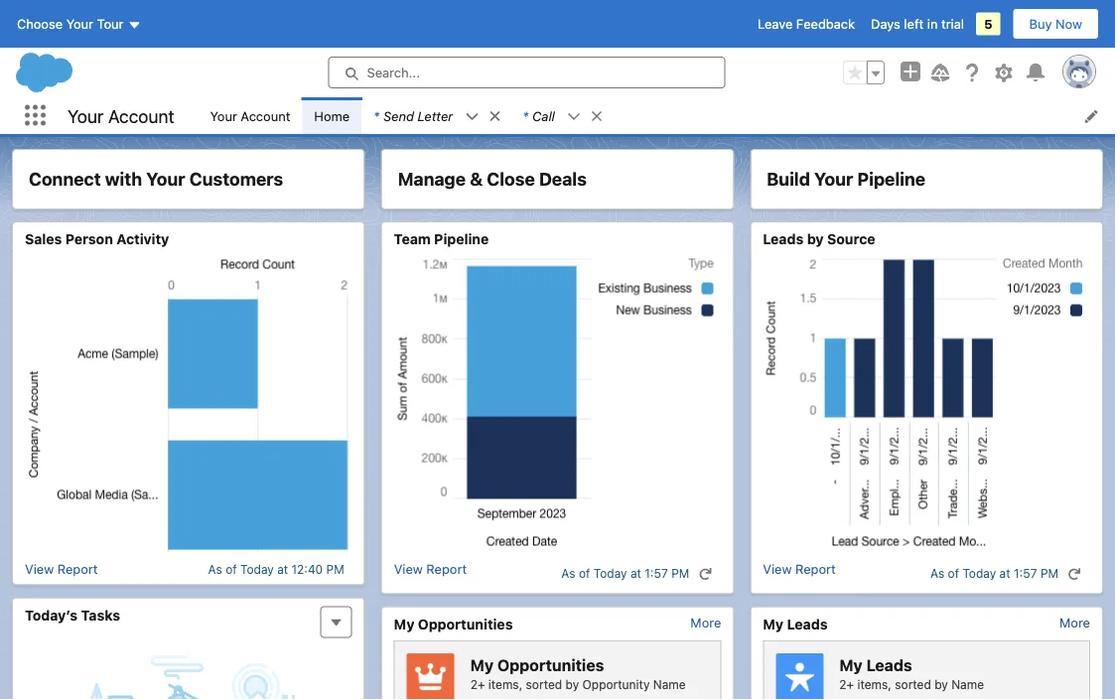 Task type: describe. For each thing, give the bounding box(es) containing it.
buy
[[1030, 16, 1052, 31]]

leave
[[758, 16, 793, 31]]

name inside my leads 2+ items, sorted by name
[[952, 678, 984, 692]]

buy now button
[[1013, 8, 1100, 40]]

call
[[533, 108, 555, 123]]

my opportunities
[[394, 616, 513, 632]]

more for build your pipeline
[[1060, 615, 1091, 630]]

source
[[827, 231, 876, 247]]

your right with
[[146, 168, 185, 190]]

* send letter
[[374, 108, 453, 123]]

0 horizontal spatial account
[[108, 105, 174, 126]]

view for deals
[[394, 562, 423, 577]]

pm for manage
[[672, 567, 690, 581]]

leads for my leads
[[787, 616, 828, 632]]

team pipeline
[[394, 231, 489, 247]]

customers
[[189, 168, 283, 190]]

trial
[[942, 16, 964, 31]]

as of today at 12:​40 pm
[[208, 562, 344, 576]]

2 list item from the left
[[511, 97, 613, 134]]

build
[[767, 168, 810, 190]]

connect with your customers
[[29, 168, 283, 190]]

view for customers
[[25, 562, 54, 577]]

view report for deals
[[394, 562, 467, 577]]

your account link
[[198, 97, 302, 134]]

at for build your pipeline
[[1000, 567, 1011, 581]]

2+ for your
[[840, 678, 854, 692]]

in
[[927, 16, 938, 31]]

by for manage & close deals
[[566, 678, 579, 692]]

0 horizontal spatial today
[[240, 562, 274, 576]]

your account inside 'link'
[[210, 108, 290, 123]]

close
[[487, 168, 535, 190]]

my leads
[[763, 616, 828, 632]]

connect
[[29, 168, 101, 190]]

search... button
[[328, 57, 726, 88]]

1 list item from the left
[[362, 97, 511, 134]]

of for build your pipeline
[[948, 567, 960, 581]]

report for customers
[[57, 562, 98, 577]]

search...
[[367, 65, 420, 80]]

manage
[[398, 168, 466, 190]]

with
[[105, 168, 142, 190]]

as for manage & close deals
[[561, 567, 576, 581]]

at for manage & close deals
[[631, 567, 642, 581]]

1:​57 for build your pipeline
[[1014, 567, 1037, 581]]

5
[[984, 16, 993, 31]]

1:​57 for manage & close deals
[[645, 567, 668, 581]]

report for deals
[[427, 562, 467, 577]]

of for manage & close deals
[[579, 567, 590, 581]]

sales person activity
[[25, 231, 169, 247]]

text default image right call
[[590, 109, 604, 123]]

manage & close deals
[[398, 168, 587, 190]]

show more my opportunities records element
[[691, 615, 721, 630]]

show more my leads records element
[[1060, 615, 1091, 630]]

opportunities for my opportunities
[[418, 616, 513, 632]]

today's tasks
[[25, 607, 120, 623]]

0 horizontal spatial pm
[[326, 562, 344, 576]]

my leads 2+ items, sorted by name
[[840, 656, 984, 692]]

letter
[[418, 108, 453, 123]]

view report link for deals
[[394, 562, 467, 586]]

more link for manage & close deals
[[691, 615, 721, 630]]

buy now
[[1030, 16, 1083, 31]]

0 horizontal spatial of
[[226, 562, 237, 576]]

feedback
[[796, 16, 855, 31]]

3 report from the left
[[796, 562, 836, 577]]

1 horizontal spatial by
[[807, 231, 824, 247]]

by for build your pipeline
[[935, 678, 948, 692]]

sales
[[25, 231, 62, 247]]

today's
[[25, 607, 78, 623]]

view report link for customers
[[25, 562, 98, 577]]

items, for pipeline
[[858, 678, 892, 692]]

pm for build
[[1041, 567, 1059, 581]]

your up connect
[[68, 105, 104, 126]]

opportunity
[[583, 678, 650, 692]]

your right build
[[815, 168, 854, 190]]

&
[[470, 168, 483, 190]]

opportunities for my opportunities 2+ items, sorted by opportunity name
[[498, 656, 604, 675]]

text default image inside list item
[[567, 110, 581, 124]]

choose your tour
[[17, 16, 124, 31]]



Task type: locate. For each thing, give the bounding box(es) containing it.
items, for close
[[489, 678, 523, 692]]

*
[[374, 108, 379, 123], [523, 108, 529, 123]]

team
[[394, 231, 431, 247]]

1 items, from the left
[[489, 678, 523, 692]]

1 horizontal spatial *
[[523, 108, 529, 123]]

2 more link from the left
[[1060, 615, 1091, 630]]

2 1:​57 from the left
[[1014, 567, 1037, 581]]

0 horizontal spatial as
[[208, 562, 222, 576]]

1 more link from the left
[[691, 615, 721, 630]]

0 horizontal spatial as of today at 1:​57 pm
[[561, 567, 690, 581]]

* left call
[[523, 108, 529, 123]]

0 horizontal spatial sorted
[[526, 678, 562, 692]]

my inside my leads 2+ items, sorted by name
[[840, 656, 863, 675]]

by
[[807, 231, 824, 247], [566, 678, 579, 692], [935, 678, 948, 692]]

0 horizontal spatial more link
[[691, 615, 721, 630]]

list
[[198, 97, 1115, 134]]

opportunities inside the my opportunities 2+ items, sorted by opportunity name
[[498, 656, 604, 675]]

my inside the my opportunities 2+ items, sorted by opportunity name
[[470, 656, 494, 675]]

2 report from the left
[[427, 562, 467, 577]]

2 more from the left
[[1060, 615, 1091, 630]]

1 horizontal spatial your account
[[210, 108, 290, 123]]

pipeline
[[858, 168, 926, 190], [434, 231, 489, 247]]

1 name from the left
[[653, 678, 686, 692]]

view report up today's
[[25, 562, 98, 577]]

report up today's tasks
[[57, 562, 98, 577]]

my for my opportunities
[[394, 616, 415, 632]]

as of today at 1:​57 pm
[[561, 567, 690, 581], [931, 567, 1059, 581]]

your
[[66, 16, 93, 31], [68, 105, 104, 126], [210, 108, 237, 123], [146, 168, 185, 190], [815, 168, 854, 190]]

2 horizontal spatial today
[[963, 567, 996, 581]]

2 horizontal spatial at
[[1000, 567, 1011, 581]]

2 horizontal spatial of
[[948, 567, 960, 581]]

by inside the my opportunities 2+ items, sorted by opportunity name
[[566, 678, 579, 692]]

choose
[[17, 16, 63, 31]]

1 more from the left
[[691, 615, 721, 630]]

person
[[65, 231, 113, 247]]

2+
[[470, 678, 485, 692], [840, 678, 854, 692]]

1 horizontal spatial 2+
[[840, 678, 854, 692]]

1 view from the left
[[25, 562, 54, 577]]

2 horizontal spatial view report
[[763, 562, 836, 577]]

1 horizontal spatial items,
[[858, 678, 892, 692]]

deals
[[539, 168, 587, 190]]

as of today at 1:​57 pm for build your pipeline
[[931, 567, 1059, 581]]

0 vertical spatial pipeline
[[858, 168, 926, 190]]

0 horizontal spatial by
[[566, 678, 579, 692]]

1 horizontal spatial more
[[1060, 615, 1091, 630]]

pm
[[326, 562, 344, 576], [672, 567, 690, 581], [1041, 567, 1059, 581]]

name
[[653, 678, 686, 692], [952, 678, 984, 692]]

0 horizontal spatial items,
[[489, 678, 523, 692]]

1 horizontal spatial as
[[561, 567, 576, 581]]

0 horizontal spatial *
[[374, 108, 379, 123]]

0 horizontal spatial name
[[653, 678, 686, 692]]

view report link up today's
[[25, 562, 98, 577]]

send
[[383, 108, 414, 123]]

1 as of today at 1:​57 pm from the left
[[561, 567, 690, 581]]

1 horizontal spatial pm
[[672, 567, 690, 581]]

text default image up show more my opportunities records element at bottom
[[699, 567, 712, 581]]

view report link up my opportunities
[[394, 562, 467, 586]]

my for my leads
[[763, 616, 784, 632]]

name inside the my opportunities 2+ items, sorted by opportunity name
[[653, 678, 686, 692]]

activity
[[117, 231, 169, 247]]

1 horizontal spatial 1:​57
[[1014, 567, 1037, 581]]

account up 'connect with your customers'
[[108, 105, 174, 126]]

3 view from the left
[[763, 562, 792, 577]]

1 horizontal spatial name
[[952, 678, 984, 692]]

2 horizontal spatial pm
[[1041, 567, 1059, 581]]

1:​57
[[645, 567, 668, 581], [1014, 567, 1037, 581]]

more link for build your pipeline
[[1060, 615, 1091, 630]]

view report for customers
[[25, 562, 98, 577]]

0 horizontal spatial 2+
[[470, 678, 485, 692]]

0 vertical spatial leads
[[763, 231, 804, 247]]

* for * call
[[523, 108, 529, 123]]

text default image right call
[[567, 110, 581, 124]]

0 vertical spatial opportunities
[[418, 616, 513, 632]]

view report
[[25, 562, 98, 577], [394, 562, 467, 577], [763, 562, 836, 577]]

view report up my opportunities
[[394, 562, 467, 577]]

today for build your pipeline
[[963, 567, 996, 581]]

0 horizontal spatial at
[[277, 562, 288, 576]]

my for my leads 2+ items, sorted by name
[[840, 656, 863, 675]]

2 2+ from the left
[[840, 678, 854, 692]]

0 horizontal spatial pipeline
[[434, 231, 489, 247]]

view report link up my leads at the bottom right of the page
[[763, 562, 836, 586]]

account
[[108, 105, 174, 126], [241, 108, 290, 123]]

2 view report from the left
[[394, 562, 467, 577]]

1 view report link from the left
[[25, 562, 98, 577]]

list item
[[362, 97, 511, 134], [511, 97, 613, 134]]

2 as of today at 1:​57 pm from the left
[[931, 567, 1059, 581]]

2 horizontal spatial view
[[763, 562, 792, 577]]

text default image right letter
[[465, 110, 479, 124]]

2 vertical spatial leads
[[867, 656, 912, 675]]

1 sorted from the left
[[526, 678, 562, 692]]

by inside my leads 2+ items, sorted by name
[[935, 678, 948, 692]]

your account up with
[[68, 105, 174, 126]]

1 horizontal spatial of
[[579, 567, 590, 581]]

my opportunities 2+ items, sorted by opportunity name
[[470, 656, 686, 692]]

1 view report from the left
[[25, 562, 98, 577]]

2 view from the left
[[394, 562, 423, 577]]

1 horizontal spatial view
[[394, 562, 423, 577]]

2 view report link from the left
[[394, 562, 467, 586]]

your account
[[68, 105, 174, 126], [210, 108, 290, 123]]

1 horizontal spatial view report link
[[394, 562, 467, 586]]

view
[[25, 562, 54, 577], [394, 562, 423, 577], [763, 562, 792, 577]]

left
[[904, 16, 924, 31]]

1 horizontal spatial today
[[594, 567, 627, 581]]

items, inside my leads 2+ items, sorted by name
[[858, 678, 892, 692]]

text default image
[[567, 110, 581, 124], [1068, 567, 1082, 581]]

more
[[691, 615, 721, 630], [1060, 615, 1091, 630]]

2 horizontal spatial view report link
[[763, 562, 836, 586]]

0 horizontal spatial text default image
[[567, 110, 581, 124]]

2+ inside my leads 2+ items, sorted by name
[[840, 678, 854, 692]]

1 horizontal spatial sorted
[[895, 678, 931, 692]]

1 horizontal spatial more link
[[1060, 615, 1091, 630]]

0 horizontal spatial view
[[25, 562, 54, 577]]

more link
[[691, 615, 721, 630], [1060, 615, 1091, 630]]

build your pipeline
[[767, 168, 926, 190]]

view up my leads at the bottom right of the page
[[763, 562, 792, 577]]

more for manage & close deals
[[691, 615, 721, 630]]

my
[[394, 616, 415, 632], [763, 616, 784, 632], [470, 656, 494, 675], [840, 656, 863, 675]]

days
[[871, 16, 901, 31]]

* for * send letter
[[374, 108, 379, 123]]

report up my leads at the bottom right of the page
[[796, 562, 836, 577]]

2 items, from the left
[[858, 678, 892, 692]]

leave feedback
[[758, 16, 855, 31]]

text default image
[[488, 109, 502, 123], [590, 109, 604, 123], [465, 110, 479, 124], [699, 567, 712, 581]]

your left tour
[[66, 16, 93, 31]]

report
[[57, 562, 98, 577], [427, 562, 467, 577], [796, 562, 836, 577]]

1 2+ from the left
[[470, 678, 485, 692]]

0 horizontal spatial your account
[[68, 105, 174, 126]]

home
[[314, 108, 350, 123]]

1 report from the left
[[57, 562, 98, 577]]

your account up customers
[[210, 108, 290, 123]]

tour
[[97, 16, 124, 31]]

pipeline up source
[[858, 168, 926, 190]]

your inside dropdown button
[[66, 16, 93, 31]]

1 vertical spatial leads
[[787, 616, 828, 632]]

items,
[[489, 678, 523, 692], [858, 678, 892, 692]]

items, inside the my opportunities 2+ items, sorted by opportunity name
[[489, 678, 523, 692]]

sorted inside my leads 2+ items, sorted by name
[[895, 678, 931, 692]]

1 horizontal spatial pipeline
[[858, 168, 926, 190]]

text default image left * call
[[488, 109, 502, 123]]

group
[[843, 61, 885, 84]]

of
[[226, 562, 237, 576], [579, 567, 590, 581], [948, 567, 960, 581]]

today
[[240, 562, 274, 576], [594, 567, 627, 581], [963, 567, 996, 581]]

0 vertical spatial text default image
[[567, 110, 581, 124]]

sorted for close
[[526, 678, 562, 692]]

0 horizontal spatial more
[[691, 615, 721, 630]]

2 * from the left
[[523, 108, 529, 123]]

your up customers
[[210, 108, 237, 123]]

1 vertical spatial pipeline
[[434, 231, 489, 247]]

1 horizontal spatial report
[[427, 562, 467, 577]]

1 horizontal spatial at
[[631, 567, 642, 581]]

my leads link
[[763, 615, 828, 633]]

tasks
[[81, 607, 120, 623]]

view up my opportunities
[[394, 562, 423, 577]]

0 horizontal spatial report
[[57, 562, 98, 577]]

sorted
[[526, 678, 562, 692], [895, 678, 931, 692]]

view report up my leads at the bottom right of the page
[[763, 562, 836, 577]]

choose your tour button
[[16, 8, 143, 40]]

my for my opportunities 2+ items, sorted by opportunity name
[[470, 656, 494, 675]]

pipeline right team
[[434, 231, 489, 247]]

view report link
[[25, 562, 98, 577], [394, 562, 467, 586], [763, 562, 836, 586]]

2 horizontal spatial by
[[935, 678, 948, 692]]

2 horizontal spatial report
[[796, 562, 836, 577]]

today for manage & close deals
[[594, 567, 627, 581]]

view up today's
[[25, 562, 54, 577]]

leads inside my leads 2+ items, sorted by name
[[867, 656, 912, 675]]

1 vertical spatial opportunities
[[498, 656, 604, 675]]

report up my opportunities
[[427, 562, 467, 577]]

* call
[[523, 108, 555, 123]]

list item down search... button
[[511, 97, 613, 134]]

3 view report from the left
[[763, 562, 836, 577]]

0 horizontal spatial view report
[[25, 562, 98, 577]]

leads for my leads 2+ items, sorted by name
[[867, 656, 912, 675]]

opportunities
[[418, 616, 513, 632], [498, 656, 604, 675]]

your inside 'link'
[[210, 108, 237, 123]]

2+ inside the my opportunities 2+ items, sorted by opportunity name
[[470, 678, 485, 692]]

home link
[[302, 97, 362, 134]]

2 horizontal spatial as
[[931, 567, 945, 581]]

days left in trial
[[871, 16, 964, 31]]

2 name from the left
[[952, 678, 984, 692]]

as of today at 1:​57 pm for manage & close deals
[[561, 567, 690, 581]]

1 horizontal spatial as of today at 1:​57 pm
[[931, 567, 1059, 581]]

1 * from the left
[[374, 108, 379, 123]]

now
[[1056, 16, 1083, 31]]

account inside 'link'
[[241, 108, 290, 123]]

leave feedback link
[[758, 16, 855, 31]]

my opportunities link
[[394, 615, 513, 633]]

1 horizontal spatial text default image
[[1068, 567, 1082, 581]]

as for build your pipeline
[[931, 567, 945, 581]]

2 sorted from the left
[[895, 678, 931, 692]]

1 vertical spatial text default image
[[1068, 567, 1082, 581]]

1 horizontal spatial account
[[241, 108, 290, 123]]

leads by source
[[763, 231, 876, 247]]

list item down search...
[[362, 97, 511, 134]]

as
[[208, 562, 222, 576], [561, 567, 576, 581], [931, 567, 945, 581]]

1 horizontal spatial view report
[[394, 562, 467, 577]]

0 horizontal spatial 1:​57
[[645, 567, 668, 581]]

12:​40
[[292, 562, 323, 576]]

3 view report link from the left
[[763, 562, 836, 586]]

sorted inside the my opportunities 2+ items, sorted by opportunity name
[[526, 678, 562, 692]]

* left send
[[374, 108, 379, 123]]

list containing your account
[[198, 97, 1115, 134]]

at
[[277, 562, 288, 576], [631, 567, 642, 581], [1000, 567, 1011, 581]]

sorted for pipeline
[[895, 678, 931, 692]]

1 1:​57 from the left
[[645, 567, 668, 581]]

leads
[[763, 231, 804, 247], [787, 616, 828, 632], [867, 656, 912, 675]]

0 horizontal spatial view report link
[[25, 562, 98, 577]]

text default image up show more my leads records element
[[1068, 567, 1082, 581]]

2+ for &
[[470, 678, 485, 692]]

account left home
[[241, 108, 290, 123]]



Task type: vqa. For each thing, say whether or not it's contained in the screenshot.
the Dashboards on the left of page
no



